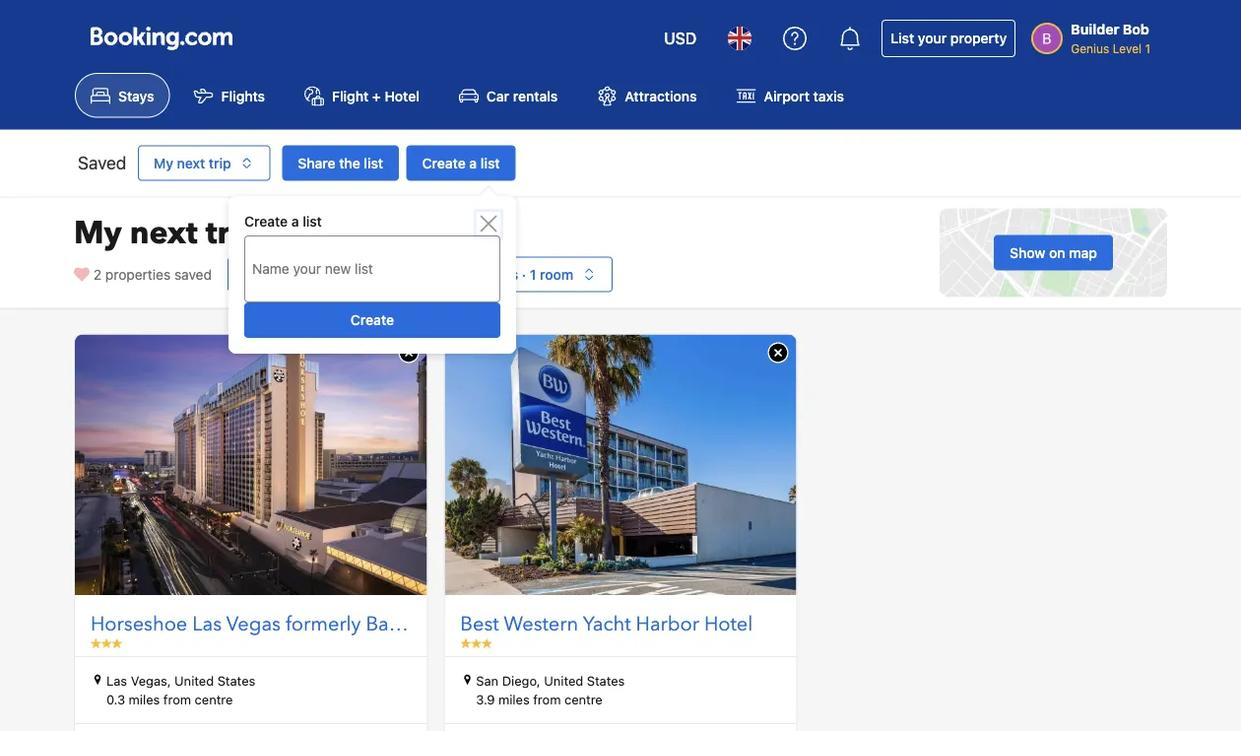 Task type: vqa. For each thing, say whether or not it's contained in the screenshot.
second See Availability
no



Task type: describe. For each thing, give the bounding box(es) containing it.
1 vertical spatial trip
[[206, 211, 260, 254]]

14 nov - 24 nov
[[267, 266, 372, 282]]

level
[[1113, 41, 1142, 55]]

Create a list text field
[[244, 251, 501, 287]]

booking.com online hotel reservations image
[[91, 27, 233, 50]]

saved
[[78, 152, 127, 173]]

1 vertical spatial 1
[[530, 266, 536, 282]]

1 vertical spatial create a list
[[244, 213, 322, 230]]

car
[[487, 87, 510, 104]]

3 stars image for horseshoe las vegas formerly bally's
[[91, 639, 122, 648]]

the
[[339, 154, 360, 171]]

next inside button
[[177, 154, 205, 171]]

rentals
[[513, 87, 558, 104]]

western
[[504, 611, 579, 638]]

2 for 2 properties saved
[[93, 266, 102, 282]]

formerly
[[286, 611, 361, 638]]

usd
[[664, 29, 697, 48]]

show on map button
[[994, 235, 1113, 270]]

14
[[267, 266, 282, 282]]

from for las
[[163, 692, 191, 707]]

harbor
[[636, 611, 700, 638]]

attractions link
[[582, 73, 713, 118]]

diego,
[[502, 673, 541, 688]]

list your property
[[891, 30, 1007, 46]]

car rentals link
[[443, 73, 574, 118]]

yacht
[[583, 611, 631, 638]]

las inside horseshoe las vegas formerly bally's link
[[192, 611, 222, 638]]

2 adults                                           · 1 room
[[466, 266, 574, 282]]

create a list button
[[407, 145, 516, 181]]

my next trip button
[[138, 145, 271, 181]]

vegas,
[[131, 673, 171, 688]]

your
[[918, 30, 947, 46]]

centre for western
[[565, 692, 603, 707]]

1 horizontal spatial hotel
[[705, 611, 753, 638]]

vegas
[[226, 611, 281, 638]]

best
[[461, 611, 499, 638]]

flight + hotel link
[[289, 73, 435, 118]]

attractions
[[625, 87, 697, 104]]

1 vertical spatial las
[[106, 673, 127, 688]]

united for las
[[175, 673, 214, 688]]

from for western
[[533, 692, 561, 707]]

0.3 miles from centre
[[106, 692, 233, 707]]

create inside 'create' button
[[351, 312, 394, 328]]

3.9 miles from centre
[[476, 692, 603, 707]]

horseshoe las vegas formerly bally's
[[91, 611, 422, 638]]

miles for horseshoe
[[129, 692, 160, 707]]

centre for las
[[195, 692, 233, 707]]

2 properties saved
[[93, 266, 212, 282]]

on
[[1050, 244, 1066, 260]]

1 nov from the left
[[286, 266, 312, 282]]

miles for best
[[499, 692, 530, 707]]

builder bob genius level 1
[[1071, 21, 1151, 55]]

airport taxis
[[764, 87, 844, 104]]

properties
[[105, 266, 171, 282]]

·
[[522, 266, 526, 282]]

map
[[1069, 244, 1098, 260]]

bally's
[[366, 611, 422, 638]]

a inside button
[[469, 154, 477, 171]]

my next trip inside my next trip button
[[154, 154, 231, 171]]

flights
[[221, 87, 265, 104]]

san
[[476, 673, 499, 688]]

1 vertical spatial my next trip
[[74, 211, 260, 254]]

share the list
[[298, 154, 383, 171]]

1 vertical spatial next
[[130, 211, 198, 254]]

flight + hotel
[[332, 87, 420, 104]]

usd button
[[652, 15, 709, 62]]

2 nov from the left
[[346, 266, 372, 282]]

0 horizontal spatial a
[[291, 213, 299, 230]]

best western yacht harbor hotel
[[461, 611, 753, 638]]

3 stars image for best western yacht harbor hotel
[[461, 639, 492, 648]]

stays
[[118, 87, 154, 104]]

adults
[[478, 266, 518, 282]]

1 inside builder bob genius level 1
[[1145, 41, 1151, 55]]

share the list button
[[282, 145, 399, 181]]

list for share the list button
[[364, 154, 383, 171]]

1 vertical spatial create
[[244, 213, 288, 230]]

property
[[951, 30, 1007, 46]]



Task type: locate. For each thing, give the bounding box(es) containing it.
1 horizontal spatial a
[[469, 154, 477, 171]]

2 for 2 adults                                           · 1 room
[[466, 266, 475, 282]]

1 united from the left
[[175, 673, 214, 688]]

las
[[192, 611, 222, 638], [106, 673, 127, 688]]

0 vertical spatial create a list
[[422, 154, 500, 171]]

3.9
[[476, 692, 495, 707]]

0 vertical spatial 1
[[1145, 41, 1151, 55]]

centre down san diego, united states
[[565, 692, 603, 707]]

1 horizontal spatial list
[[364, 154, 383, 171]]

states
[[217, 673, 255, 688], [587, 673, 625, 688]]

from down san diego, united states
[[533, 692, 561, 707]]

create down create a list "text box"
[[351, 312, 394, 328]]

create
[[422, 154, 466, 171], [244, 213, 288, 230], [351, 312, 394, 328]]

share
[[298, 154, 336, 171]]

1 vertical spatial hotel
[[705, 611, 753, 638]]

1 3 stars image from the left
[[91, 639, 122, 648]]

1 horizontal spatial centre
[[565, 692, 603, 707]]

saved
[[174, 266, 212, 282]]

create down car rentals link
[[422, 154, 466, 171]]

trip
[[209, 154, 231, 171], [206, 211, 260, 254]]

las vegas, united states
[[106, 673, 255, 688]]

united for western
[[544, 673, 584, 688]]

0 vertical spatial trip
[[209, 154, 231, 171]]

flights link
[[178, 73, 281, 118]]

0 horizontal spatial states
[[217, 673, 255, 688]]

1 horizontal spatial miles
[[499, 692, 530, 707]]

my inside button
[[154, 154, 173, 171]]

list your property link
[[882, 20, 1016, 57]]

2 left adults
[[466, 266, 475, 282]]

1 2 from the left
[[93, 266, 102, 282]]

a
[[469, 154, 477, 171], [291, 213, 299, 230]]

my up properties
[[74, 211, 122, 254]]

2 3 stars image from the left
[[461, 639, 492, 648]]

states down vegas
[[217, 673, 255, 688]]

2 left properties
[[93, 266, 102, 282]]

airport
[[764, 87, 810, 104]]

car rentals
[[487, 87, 558, 104]]

taxis
[[814, 87, 844, 104]]

2 horizontal spatial create
[[422, 154, 466, 171]]

0 vertical spatial create
[[422, 154, 466, 171]]

nov right 24
[[346, 266, 372, 282]]

0 horizontal spatial list
[[303, 213, 322, 230]]

next
[[177, 154, 205, 171], [130, 211, 198, 254]]

stays link
[[75, 73, 170, 118]]

0 vertical spatial next
[[177, 154, 205, 171]]

2 miles from the left
[[499, 692, 530, 707]]

nov left -
[[286, 266, 312, 282]]

1 horizontal spatial 1
[[1145, 41, 1151, 55]]

my next trip down flights link
[[154, 154, 231, 171]]

list
[[891, 30, 915, 46]]

united up 3.9 miles from centre
[[544, 673, 584, 688]]

list for create a list button
[[481, 154, 500, 171]]

airport taxis link
[[721, 73, 860, 118]]

0 vertical spatial a
[[469, 154, 477, 171]]

create a list inside create a list button
[[422, 154, 500, 171]]

trip inside button
[[209, 154, 231, 171]]

0 horizontal spatial create
[[244, 213, 288, 230]]

states for yacht
[[587, 673, 625, 688]]

list up -
[[303, 213, 322, 230]]

1 horizontal spatial create a list
[[422, 154, 500, 171]]

0 horizontal spatial centre
[[195, 692, 233, 707]]

0 vertical spatial las
[[192, 611, 222, 638]]

0 horizontal spatial create a list
[[244, 213, 322, 230]]

2 from from the left
[[533, 692, 561, 707]]

3 stars image down horseshoe
[[91, 639, 122, 648]]

0 horizontal spatial 3 stars image
[[91, 639, 122, 648]]

from down las vegas, united states
[[163, 692, 191, 707]]

next up 2 properties saved
[[130, 211, 198, 254]]

1 from from the left
[[163, 692, 191, 707]]

hotel right harbor
[[705, 611, 753, 638]]

create button
[[244, 303, 501, 338]]

hotel
[[385, 87, 420, 104], [705, 611, 753, 638]]

2
[[93, 266, 102, 282], [466, 266, 475, 282]]

trip up the saved
[[206, 211, 260, 254]]

2 states from the left
[[587, 673, 625, 688]]

1 miles from the left
[[129, 692, 160, 707]]

0 horizontal spatial from
[[163, 692, 191, 707]]

united up 0.3 miles from centre
[[175, 673, 214, 688]]

san diego, united states
[[476, 673, 625, 688]]

0 horizontal spatial las
[[106, 673, 127, 688]]

my next trip up 2 properties saved
[[74, 211, 260, 254]]

my next trip
[[154, 154, 231, 171], [74, 211, 260, 254]]

1 horizontal spatial nov
[[346, 266, 372, 282]]

1 horizontal spatial united
[[544, 673, 584, 688]]

list up close image on the top of page
[[481, 154, 500, 171]]

my right saved
[[154, 154, 173, 171]]

a up close image on the top of page
[[469, 154, 477, 171]]

create inside create a list button
[[422, 154, 466, 171]]

24
[[325, 266, 342, 282]]

1 horizontal spatial states
[[587, 673, 625, 688]]

0 horizontal spatial hotel
[[385, 87, 420, 104]]

list inside button
[[364, 154, 383, 171]]

horseshoe
[[91, 611, 188, 638]]

2 united from the left
[[544, 673, 584, 688]]

1 vertical spatial a
[[291, 213, 299, 230]]

genius
[[1071, 41, 1110, 55]]

list
[[364, 154, 383, 171], [481, 154, 500, 171], [303, 213, 322, 230]]

centre down las vegas, united states
[[195, 692, 233, 707]]

2 horizontal spatial list
[[481, 154, 500, 171]]

create a list up close image on the top of page
[[422, 154, 500, 171]]

1 horizontal spatial 2
[[466, 266, 475, 282]]

bob
[[1123, 21, 1150, 37]]

list right the
[[364, 154, 383, 171]]

centre
[[195, 692, 233, 707], [565, 692, 603, 707]]

flight
[[332, 87, 369, 104]]

0 vertical spatial my next trip
[[154, 154, 231, 171]]

a up 14 nov - 24 nov
[[291, 213, 299, 230]]

0 horizontal spatial my
[[74, 211, 122, 254]]

1 horizontal spatial create
[[351, 312, 394, 328]]

0 horizontal spatial united
[[175, 673, 214, 688]]

show on map
[[1010, 244, 1098, 260]]

-
[[315, 266, 322, 282]]

nov
[[286, 266, 312, 282], [346, 266, 372, 282]]

miles down "diego,"
[[499, 692, 530, 707]]

states for vegas
[[217, 673, 255, 688]]

my
[[154, 154, 173, 171], [74, 211, 122, 254]]

0 horizontal spatial 2
[[93, 266, 102, 282]]

create up 14 at the top left of the page
[[244, 213, 288, 230]]

1 centre from the left
[[195, 692, 233, 707]]

builder
[[1071, 21, 1120, 37]]

united
[[175, 673, 214, 688], [544, 673, 584, 688]]

create a list
[[422, 154, 500, 171], [244, 213, 322, 230]]

create a list up 14 at the top left of the page
[[244, 213, 322, 230]]

0 vertical spatial my
[[154, 154, 173, 171]]

1 states from the left
[[217, 673, 255, 688]]

close image
[[477, 212, 501, 236]]

0 horizontal spatial 1
[[530, 266, 536, 282]]

3 stars image
[[91, 639, 122, 648], [461, 639, 492, 648]]

+
[[372, 87, 381, 104]]

hotel right +
[[385, 87, 420, 104]]

miles
[[129, 692, 160, 707], [499, 692, 530, 707]]

horseshoe las vegas formerly bally's link
[[91, 611, 422, 639]]

from
[[163, 692, 191, 707], [533, 692, 561, 707]]

1 horizontal spatial 3 stars image
[[461, 639, 492, 648]]

0 horizontal spatial miles
[[129, 692, 160, 707]]

best western yacht harbor hotel link
[[461, 611, 781, 639]]

1 right ·
[[530, 266, 536, 282]]

las up 0.3
[[106, 673, 127, 688]]

1 horizontal spatial from
[[533, 692, 561, 707]]

1 horizontal spatial my
[[154, 154, 173, 171]]

list inside button
[[481, 154, 500, 171]]

0.3
[[106, 692, 125, 707]]

2 2 from the left
[[466, 266, 475, 282]]

1 horizontal spatial las
[[192, 611, 222, 638]]

room
[[540, 266, 574, 282]]

trip down flights link
[[209, 154, 231, 171]]

0 horizontal spatial nov
[[286, 266, 312, 282]]

miles down vegas,
[[129, 692, 160, 707]]

show
[[1010, 244, 1046, 260]]

states down best western yacht harbor hotel
[[587, 673, 625, 688]]

0 vertical spatial hotel
[[385, 87, 420, 104]]

las left vegas
[[192, 611, 222, 638]]

1 right level
[[1145, 41, 1151, 55]]

next down flights link
[[177, 154, 205, 171]]

2 vertical spatial create
[[351, 312, 394, 328]]

2 centre from the left
[[565, 692, 603, 707]]

1 vertical spatial my
[[74, 211, 122, 254]]

3 stars image down best
[[461, 639, 492, 648]]

1
[[1145, 41, 1151, 55], [530, 266, 536, 282]]



